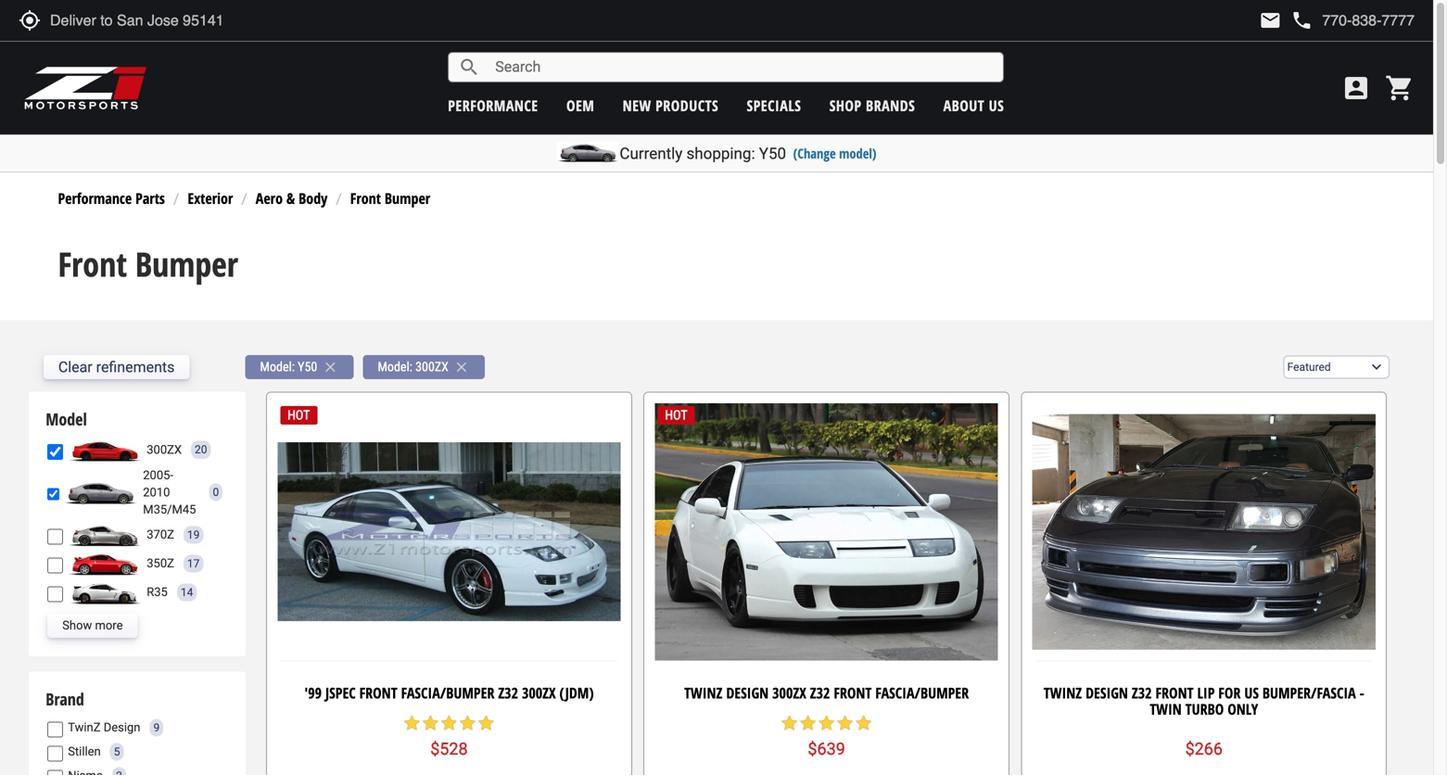Task type: locate. For each thing, give the bounding box(es) containing it.
model: inside model: 300zx close
[[378, 360, 413, 375]]

front left lip at the bottom of page
[[1156, 683, 1194, 703]]

1 horizontal spatial fascia/bumper
[[876, 683, 969, 703]]

front bumper
[[350, 188, 431, 208], [58, 241, 238, 287]]

front up star star star star star $639
[[834, 683, 872, 703]]

0 horizontal spatial close
[[322, 359, 339, 376]]

None checkbox
[[48, 444, 63, 460], [48, 487, 60, 502], [48, 444, 63, 460], [48, 487, 60, 502]]

-
[[1360, 683, 1365, 703]]

2 horizontal spatial twinz
[[1044, 683, 1083, 703]]

more
[[95, 619, 123, 633]]

front right body
[[350, 188, 381, 208]]

z32 left lip at the bottom of page
[[1132, 683, 1153, 703]]

1 horizontal spatial bumper
[[385, 188, 431, 208]]

null image
[[64, 481, 138, 505]]

nissan 350z z33 2003 2004 2005 2006 2007 2008 2009 vq35de 3.5l revup rev up vq35hr nismo z1 motorsports image
[[68, 552, 142, 576]]

twinz for twinz design z32 front lip for us bumper/fascia - twin turbo only
[[1044, 683, 1083, 703]]

account_box link
[[1338, 73, 1376, 103]]

None checkbox
[[48, 529, 63, 545], [48, 558, 63, 574], [48, 587, 63, 602], [48, 722, 63, 738], [48, 746, 63, 762], [48, 770, 63, 775], [48, 529, 63, 545], [48, 558, 63, 574], [48, 587, 63, 602], [48, 722, 63, 738], [48, 746, 63, 762], [48, 770, 63, 775]]

'99
[[305, 683, 322, 703]]

0 horizontal spatial front bumper
[[58, 241, 238, 287]]

Search search field
[[481, 53, 1004, 82]]

bumper
[[385, 188, 431, 208], [135, 241, 238, 287]]

shopping_cart link
[[1381, 73, 1415, 103]]

brand
[[46, 688, 84, 711]]

1 close from the left
[[322, 359, 339, 376]]

model:
[[260, 360, 295, 375], [378, 360, 413, 375]]

model: y50 close
[[260, 359, 339, 376]]

z32 up star star star star star $639
[[810, 683, 831, 703]]

1 horizontal spatial model:
[[378, 360, 413, 375]]

front
[[350, 188, 381, 208], [58, 241, 127, 287], [360, 683, 398, 703], [834, 683, 872, 703], [1156, 683, 1194, 703]]

5 star from the left
[[477, 714, 496, 733]]

0 horizontal spatial model:
[[260, 360, 295, 375]]

new products link
[[623, 96, 719, 115]]

performance
[[448, 96, 539, 115]]

about us
[[944, 96, 1005, 115]]

body
[[299, 188, 328, 208]]

z32 left (jdm)
[[498, 683, 518, 703]]

front right jspec
[[360, 683, 398, 703]]

8 star from the left
[[818, 714, 836, 733]]

6 star from the left
[[781, 714, 799, 733]]

370z
[[147, 528, 174, 542]]

twinz design
[[68, 721, 140, 735]]

2 model: from the left
[[378, 360, 413, 375]]

front bumper down parts
[[58, 241, 238, 287]]

350z
[[147, 557, 174, 571]]

front bumper link
[[350, 188, 431, 208]]

14
[[181, 586, 193, 599]]

mail phone
[[1260, 9, 1314, 32]]

0 vertical spatial y50
[[759, 144, 787, 163]]

front bumper right body
[[350, 188, 431, 208]]

mail
[[1260, 9, 1282, 32]]

products
[[656, 96, 719, 115]]

2 horizontal spatial design
[[1086, 683, 1129, 703]]

twinz design 300zx z32 front fascia/bumper
[[685, 683, 969, 703]]

aero & body
[[256, 188, 328, 208]]

0 horizontal spatial bumper
[[135, 241, 238, 287]]

star star star star star $528
[[403, 714, 496, 759]]

y50
[[759, 144, 787, 163], [298, 360, 318, 375]]

5
[[114, 746, 120, 759]]

turbo
[[1186, 699, 1225, 719]]

twinz
[[685, 683, 723, 703], [1044, 683, 1083, 703], [68, 721, 101, 735]]

design inside twinz design z32 front lip for us bumper/fascia - twin turbo only
[[1086, 683, 1129, 703]]

currently shopping: y50 (change model)
[[620, 144, 877, 163]]

design
[[727, 683, 769, 703], [1086, 683, 1129, 703], [104, 721, 140, 735]]

star
[[403, 714, 421, 733], [421, 714, 440, 733], [440, 714, 459, 733], [459, 714, 477, 733], [477, 714, 496, 733], [781, 714, 799, 733], [799, 714, 818, 733], [818, 714, 836, 733], [836, 714, 855, 733], [855, 714, 873, 733]]

twinz inside twinz design z32 front lip for us bumper/fascia - twin turbo only
[[1044, 683, 1083, 703]]

refinements
[[96, 359, 175, 376]]

model: inside model: y50 close
[[260, 360, 295, 375]]

0 horizontal spatial y50
[[298, 360, 318, 375]]

1 horizontal spatial close
[[453, 359, 470, 376]]

1 vertical spatial y50
[[298, 360, 318, 375]]

clear refinements
[[58, 359, 175, 376]]

0 vertical spatial front bumper
[[350, 188, 431, 208]]

300zx
[[416, 360, 449, 375], [147, 443, 182, 457], [522, 683, 556, 703], [773, 683, 807, 703]]

$266
[[1186, 740, 1223, 759]]

0 horizontal spatial twinz
[[68, 721, 101, 735]]

z32
[[498, 683, 518, 703], [810, 683, 831, 703], [1132, 683, 1153, 703]]

specials link
[[747, 96, 802, 115]]

nissan 370z z34 2009 2010 2011 2012 2013 2014 2015 2016 2017 2018 2019 3.7l vq37vhr vhr nismo z1 motorsports image
[[68, 523, 142, 547]]

fascia/bumper
[[401, 683, 495, 703], [876, 683, 969, 703]]

0 horizontal spatial z32
[[498, 683, 518, 703]]

model: for model: y50 close
[[260, 360, 295, 375]]

performance parts
[[58, 188, 165, 208]]

front down the performance
[[58, 241, 127, 287]]

1 model: from the left
[[260, 360, 295, 375]]

us
[[1245, 683, 1260, 703]]

3 z32 from the left
[[1132, 683, 1153, 703]]

only
[[1228, 699, 1259, 719]]

about
[[944, 96, 985, 115]]

model: 300zx close
[[378, 359, 470, 376]]

0 vertical spatial bumper
[[385, 188, 431, 208]]

close for model: 300zx close
[[453, 359, 470, 376]]

twinz for twinz design
[[68, 721, 101, 735]]

clear
[[58, 359, 92, 376]]

show more
[[62, 619, 123, 633]]

model
[[46, 408, 87, 431]]

my_location
[[19, 9, 41, 32]]

close
[[322, 359, 339, 376], [453, 359, 470, 376]]

shopping_cart
[[1386, 73, 1415, 103]]

account_box
[[1342, 73, 1372, 103]]

1 horizontal spatial design
[[727, 683, 769, 703]]

7 star from the left
[[799, 714, 818, 733]]

1 horizontal spatial y50
[[759, 144, 787, 163]]

2 close from the left
[[453, 359, 470, 376]]

2 horizontal spatial z32
[[1132, 683, 1153, 703]]

close for model: y50 close
[[322, 359, 339, 376]]

1 horizontal spatial z32
[[810, 683, 831, 703]]

0 horizontal spatial fascia/bumper
[[401, 683, 495, 703]]

stillen
[[68, 745, 101, 759]]

1 horizontal spatial twinz
[[685, 683, 723, 703]]



Task type: describe. For each thing, give the bounding box(es) containing it.
about us link
[[944, 96, 1005, 115]]

star star star star star $639
[[781, 714, 873, 759]]

2 fascia/bumper from the left
[[876, 683, 969, 703]]

'99 jspec front fascia/bumper z32 300zx (jdm)
[[305, 683, 594, 703]]

9 star from the left
[[836, 714, 855, 733]]

phone link
[[1291, 9, 1415, 32]]

phone
[[1291, 9, 1314, 32]]

bumper/fascia
[[1263, 683, 1357, 703]]

show more button
[[48, 614, 138, 638]]

us
[[989, 96, 1005, 115]]

r35
[[147, 585, 168, 599]]

brands
[[866, 96, 916, 115]]

4 star from the left
[[459, 714, 477, 733]]

show
[[62, 619, 92, 633]]

0
[[213, 486, 219, 499]]

model)
[[840, 144, 877, 162]]

performance parts link
[[58, 188, 165, 208]]

twin
[[1150, 699, 1182, 719]]

2005- 2010 m35/m45
[[143, 468, 196, 517]]

20
[[195, 444, 207, 457]]

front inside twinz design z32 front lip for us bumper/fascia - twin turbo only
[[1156, 683, 1194, 703]]

shopping:
[[687, 144, 756, 163]]

1 z32 from the left
[[498, 683, 518, 703]]

exterior
[[188, 188, 233, 208]]

shop brands
[[830, 96, 916, 115]]

clear refinements button
[[43, 355, 190, 379]]

performance
[[58, 188, 132, 208]]

(change
[[794, 144, 836, 162]]

19
[[187, 529, 200, 542]]

oem
[[567, 96, 595, 115]]

z1 motorsports logo image
[[23, 65, 148, 111]]

for
[[1219, 683, 1241, 703]]

shop
[[830, 96, 862, 115]]

(jdm)
[[560, 683, 594, 703]]

2 z32 from the left
[[810, 683, 831, 703]]

mail link
[[1260, 9, 1282, 32]]

2005-
[[143, 468, 173, 482]]

m35/m45
[[143, 503, 196, 517]]

2010
[[143, 485, 170, 499]]

aero
[[256, 188, 283, 208]]

new
[[623, 96, 652, 115]]

nissan 300zx z32 1990 1991 1992 1993 1994 1995 1996 vg30dett vg30de twin turbo non turbo z1 motorsports image
[[68, 438, 142, 462]]

1 fascia/bumper from the left
[[401, 683, 495, 703]]

1 star from the left
[[403, 714, 421, 733]]

new products
[[623, 96, 719, 115]]

$528
[[431, 740, 468, 759]]

aero & body link
[[256, 188, 328, 208]]

9
[[153, 722, 160, 735]]

300zx inside model: 300zx close
[[416, 360, 449, 375]]

17
[[187, 557, 200, 570]]

specials
[[747, 96, 802, 115]]

performance link
[[448, 96, 539, 115]]

design for z32
[[1086, 683, 1129, 703]]

1 horizontal spatial front bumper
[[350, 188, 431, 208]]

&
[[287, 188, 295, 208]]

2 star from the left
[[421, 714, 440, 733]]

exterior link
[[188, 188, 233, 208]]

lip
[[1198, 683, 1215, 703]]

currently
[[620, 144, 683, 163]]

shop brands link
[[830, 96, 916, 115]]

twinz for twinz design 300zx z32 front fascia/bumper
[[685, 683, 723, 703]]

parts
[[136, 188, 165, 208]]

search
[[458, 56, 481, 78]]

10 star from the left
[[855, 714, 873, 733]]

nissan r35 gtr gt-r awd twin turbo 2009 2010 2011 2012 2013 2014 2015 2016 2017 2018 2019 2020 vr38dett z1 motorsports image
[[68, 581, 142, 605]]

y50 inside model: y50 close
[[298, 360, 318, 375]]

model: for model: 300zx close
[[378, 360, 413, 375]]

oem link
[[567, 96, 595, 115]]

(change model) link
[[794, 144, 877, 162]]

1 vertical spatial bumper
[[135, 241, 238, 287]]

design for 300zx
[[727, 683, 769, 703]]

1 vertical spatial front bumper
[[58, 241, 238, 287]]

3 star from the left
[[440, 714, 459, 733]]

z32 inside twinz design z32 front lip for us bumper/fascia - twin turbo only
[[1132, 683, 1153, 703]]

0 horizontal spatial design
[[104, 721, 140, 735]]

twinz design z32 front lip for us bumper/fascia - twin turbo only
[[1044, 683, 1365, 719]]

$639
[[808, 740, 846, 759]]

jspec
[[326, 683, 356, 703]]



Task type: vqa. For each thing, say whether or not it's contained in the screenshot.
Shop
yes



